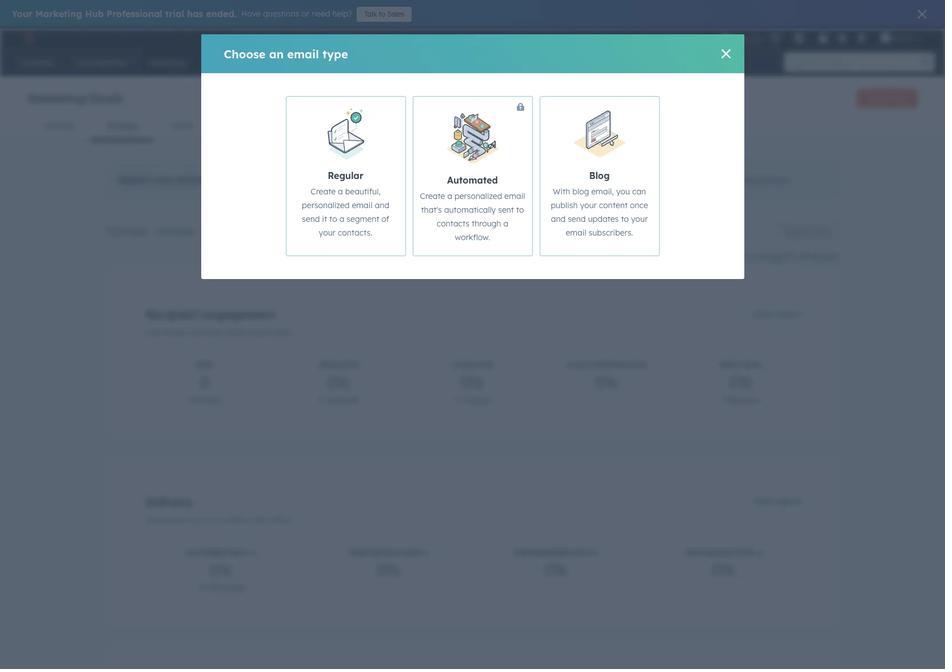 Task type: vqa. For each thing, say whether or not it's contained in the screenshot.


Task type: describe. For each thing, give the bounding box(es) containing it.
help button
[[814, 29, 833, 47]]

%
[[746, 252, 754, 262]]

questions
[[263, 9, 299, 19]]

unsubscribed
[[513, 549, 570, 557]]

music button
[[874, 29, 931, 47]]

emails inside popup button
[[169, 226, 195, 237]]

save for 0
[[755, 309, 774, 319]]

hub
[[85, 8, 104, 19]]

bounce
[[370, 549, 400, 557]]

date range : from 10/31/2023 to 10/31/2023 for 0
[[146, 328, 290, 337]]

upgrade
[[733, 34, 763, 43]]

open
[[396, 174, 419, 185]]

email type:
[[107, 226, 149, 237]]

calculated
[[797, 252, 839, 262]]

save report for 0
[[755, 309, 802, 319]]

date for 0
[[146, 328, 161, 337]]

trial
[[165, 8, 184, 19]]

what
[[492, 175, 511, 185]]

click-through rate
[[567, 361, 647, 369]]

recipient engagement
[[146, 307, 275, 321]]

clicked
[[462, 395, 491, 406]]

recipient
[[146, 307, 199, 321]]

Regular checkbox
[[286, 96, 406, 256]]

notifications button
[[852, 29, 872, 47]]

none checkbox containing automated
[[413, 96, 533, 256]]

analyze
[[106, 121, 138, 131]]

save report for 0%
[[755, 496, 802, 507]]

1 horizontal spatial a
[[504, 218, 509, 229]]

hard
[[348, 549, 368, 557]]

have
[[241, 9, 261, 19]]

0 horizontal spatial and
[[297, 174, 315, 185]]

choose an email type dialog
[[201, 34, 744, 279]]

delivery
[[146, 495, 193, 509]]

can
[[723, 175, 736, 185]]

reply
[[720, 361, 742, 369]]

create email button
[[857, 89, 918, 108]]

to down the engagement
[[245, 328, 251, 337]]

music
[[893, 33, 913, 42]]

contacts
[[437, 218, 470, 229]]

your
[[11, 8, 32, 19]]

features
[[215, 174, 253, 185]]

range for 0
[[163, 328, 184, 337]]

new
[[155, 174, 174, 185]]

export charts
[[785, 227, 829, 236]]

open rate 0% 0 opened
[[319, 361, 359, 406]]

emails inside sent 0 0 emails
[[195, 395, 222, 406]]

privacy
[[177, 174, 212, 185]]

change
[[756, 252, 786, 262]]

out
[[478, 175, 490, 185]]

2 vertical spatial report
[[706, 549, 734, 557]]

all emails button
[[153, 220, 204, 243]]

save report button for 0
[[747, 303, 809, 325]]

0% down spam report rate
[[712, 560, 736, 580]]

report for 0
[[776, 309, 802, 319]]

upgrade image
[[720, 33, 730, 44]]

0% inside open rate 0% 0 opened
[[327, 372, 350, 392]]

email inside automated create a personalized email that's automatically sent to contacts through a workflow.
[[505, 191, 525, 201]]

rates.
[[422, 174, 448, 185]]

settings link
[[836, 32, 850, 44]]

your marketing hub professional trial has ended. have questions or need help?
[[11, 8, 352, 19]]

search button
[[916, 53, 935, 72]]

workflow.
[[455, 232, 490, 243]]

spam
[[685, 549, 704, 557]]

marketing email
[[27, 91, 122, 105]]

greg robinson image
[[881, 33, 891, 43]]

email inside button
[[891, 94, 908, 102]]

health button
[[154, 112, 210, 140]]

manage
[[43, 121, 74, 131]]

or
[[302, 9, 309, 19]]

how
[[711, 252, 729, 262]]

an
[[269, 47, 284, 61]]

open
[[319, 361, 339, 369]]

create inside button
[[867, 94, 889, 102]]

0 inside open rate 0% 0 opened
[[319, 395, 324, 406]]

type:
[[130, 226, 149, 237]]

rate inside open rate 0% 0 opened
[[341, 361, 359, 369]]

through inside automated create a personalized email that's automatically sent to contacts through a workflow.
[[472, 218, 501, 229]]

0 horizontal spatial your
[[371, 174, 393, 185]]

create inside automated create a personalized email that's automatically sent to contacts through a workflow.
[[420, 191, 445, 201]]

0 vertical spatial a
[[447, 191, 452, 201]]

automatically
[[444, 205, 496, 215]]

automated
[[447, 174, 498, 186]]

search image
[[921, 58, 929, 66]]

is
[[788, 252, 795, 262]]

sent
[[498, 205, 514, 215]]

blog
[[589, 170, 610, 181]]

rate inside click rate 0% 0 clicked
[[476, 361, 494, 369]]

charts
[[809, 227, 829, 236]]

these
[[513, 175, 534, 185]]

to left mm/dd/yyyy text box
[[347, 226, 355, 237]]

export charts button
[[775, 222, 839, 241]]

0% inside click rate 0% 0 clicked
[[461, 372, 484, 392]]

sales
[[388, 10, 405, 18]]

close image inside choose an email type dialog
[[722, 49, 731, 58]]

engagement
[[203, 307, 275, 321]]

automated create a personalized email that's automatically sent to contacts through a workflow.
[[420, 174, 525, 243]]

need
[[312, 9, 330, 19]]

0 horizontal spatial here
[[274, 174, 294, 185]]

choose
[[224, 47, 266, 61]]

date range : from 10/31/2023 to 10/31/2023 for 0%
[[146, 516, 290, 524]]

that's
[[421, 205, 442, 215]]

rate inside reply rate 0% 0 replied
[[744, 361, 762, 369]]

.
[[788, 175, 790, 185]]

0 vertical spatial close image
[[918, 10, 927, 19]]

find
[[459, 175, 476, 185]]

marketing email banner
[[27, 86, 918, 112]]

ended.
[[206, 8, 237, 19]]

how the % change is calculated button
[[711, 250, 839, 264]]

sent
[[195, 361, 214, 369]]

date for 0%
[[146, 516, 161, 524]]

0% down bounce
[[377, 560, 401, 580]]

talk to sales button
[[357, 7, 412, 22]]



Task type: locate. For each thing, give the bounding box(es) containing it.
0 horizontal spatial email
[[287, 47, 319, 61]]

1 horizontal spatial through
[[591, 361, 627, 369]]

create down search hubspot search box
[[867, 94, 889, 102]]

your right for
[[607, 175, 624, 185]]

date down the recipient
[[146, 328, 161, 337]]

1 date from the top
[[146, 328, 161, 337]]

1 vertical spatial a
[[504, 218, 509, 229]]

how the % change is calculated
[[711, 252, 839, 262]]

1 vertical spatial through
[[591, 361, 627, 369]]

1 save from the top
[[755, 309, 774, 319]]

save report button
[[747, 303, 809, 325], [747, 490, 809, 513]]

: for 0%
[[184, 516, 186, 524]]

save for 0%
[[755, 496, 774, 507]]

replied
[[730, 395, 760, 406]]

0% inside 0% 0 delivered
[[210, 560, 233, 580]]

settings image
[[838, 33, 848, 44]]

close image
[[918, 10, 927, 19], [722, 49, 731, 58]]

2 range from the top
[[163, 516, 184, 524]]

email down search hubspot search box
[[891, 94, 908, 102]]

export
[[785, 227, 807, 236]]

1 vertical spatial report
[[776, 496, 802, 507]]

navigation containing manage
[[27, 112, 918, 140]]

and left may
[[297, 174, 315, 185]]

calling icon image
[[770, 33, 781, 43]]

menu containing music
[[719, 29, 932, 47]]

1 vertical spatial range
[[163, 516, 184, 524]]

has
[[187, 8, 203, 19]]

your left open
[[371, 174, 393, 185]]

0% 0 delivered
[[199, 560, 244, 593]]

type
[[323, 47, 348, 61]]

unsubscribed rate
[[513, 549, 590, 557]]

0 horizontal spatial a
[[447, 191, 452, 201]]

all
[[156, 226, 167, 237]]

for
[[594, 175, 604, 185]]

here
[[274, 174, 294, 185], [770, 175, 788, 185]]

regular
[[328, 170, 364, 181]]

1 vertical spatial date range : from 10/31/2023 to 10/31/2023
[[146, 516, 290, 524]]

to inside automated create a personalized email that's automatically sent to contacts through a workflow.
[[516, 205, 524, 215]]

0 inside 0% 0 delivered
[[199, 582, 204, 593]]

create
[[867, 94, 889, 102], [420, 191, 445, 201]]

personalized
[[455, 191, 502, 201]]

1 vertical spatial emails
[[195, 395, 222, 406]]

1 save report from the top
[[755, 309, 802, 319]]

1 vertical spatial from
[[187, 516, 204, 524]]

range down the recipient
[[163, 328, 184, 337]]

emails
[[169, 226, 195, 237], [195, 395, 222, 406]]

delivered rate
[[186, 549, 247, 557]]

emails right all on the top of page
[[169, 226, 195, 237]]

report for 0%
[[776, 496, 802, 507]]

from
[[187, 328, 204, 337], [187, 516, 204, 524]]

reply rate 0% 0 replied
[[720, 361, 762, 406]]

click-
[[567, 361, 591, 369]]

MM/DD/YYYY text field
[[360, 225, 442, 239]]

2 horizontal spatial email
[[891, 94, 908, 102]]

10/31/2023
[[206, 328, 243, 337], [253, 328, 290, 337], [206, 516, 243, 524], [253, 516, 290, 524]]

mean
[[570, 175, 592, 185]]

marketplaces button
[[787, 29, 812, 47]]

0 vertical spatial email
[[287, 47, 319, 61]]

0 horizontal spatial close image
[[722, 49, 731, 58]]

0 vertical spatial emails
[[169, 226, 195, 237]]

2 vertical spatial email
[[505, 191, 525, 201]]

emails down sent
[[195, 395, 222, 406]]

1 vertical spatial save report
[[755, 496, 802, 507]]

1 range from the top
[[163, 328, 184, 337]]

0% down delivered rate
[[210, 560, 233, 580]]

0 vertical spatial save
[[755, 309, 774, 319]]

2 save report button from the top
[[747, 490, 809, 513]]

date
[[146, 328, 161, 337], [146, 516, 161, 524]]

0 vertical spatial create
[[867, 94, 889, 102]]

marketing left hub at the left top
[[35, 8, 82, 19]]

save
[[755, 309, 774, 319], [755, 496, 774, 507]]

email up sent
[[505, 191, 525, 201]]

Search HubSpot search field
[[785, 53, 925, 72]]

marketing up manage button
[[27, 91, 86, 105]]

0% up clicked
[[461, 372, 484, 392]]

to right sent
[[516, 205, 524, 215]]

range for 0%
[[163, 516, 184, 524]]

hubspot image
[[21, 31, 34, 45]]

from down recipient engagement
[[187, 328, 204, 337]]

from for 0
[[187, 328, 204, 337]]

0 vertical spatial :
[[184, 328, 186, 337]]

1 vertical spatial save
[[755, 496, 774, 507]]

1 horizontal spatial here
[[770, 175, 788, 185]]

email
[[90, 91, 122, 105], [107, 226, 128, 237]]

1 from from the top
[[187, 328, 204, 337]]

marketplaces image
[[794, 34, 805, 44]]

you
[[706, 175, 720, 185]]

are
[[256, 174, 271, 185]]

0 vertical spatial range
[[163, 328, 184, 337]]

talk to sales
[[364, 10, 405, 18]]

: down the recipient
[[184, 328, 186, 337]]

0 vertical spatial date
[[146, 328, 161, 337]]

0 horizontal spatial through
[[472, 218, 501, 229]]

delivered
[[206, 582, 244, 593]]

here link
[[770, 175, 788, 185]]

a down rates.
[[447, 191, 452, 201]]

apple's new privacy features are here and may affect your open rates.
[[119, 174, 448, 185]]

affect
[[341, 174, 368, 185]]

click
[[452, 361, 474, 369]]

0 vertical spatial marketing
[[35, 8, 82, 19]]

1 horizontal spatial create
[[867, 94, 889, 102]]

may
[[318, 174, 339, 185]]

find out what these changes mean for your campaigns, and how you can prepare here .
[[459, 175, 790, 185]]

range down delivery
[[163, 516, 184, 524]]

1 : from the top
[[184, 328, 186, 337]]

0 vertical spatial from
[[187, 328, 204, 337]]

hard bounce rate
[[348, 549, 421, 557]]

0 vertical spatial date range : from 10/31/2023 to 10/31/2023
[[146, 328, 290, 337]]

date down delivery
[[146, 516, 161, 524]]

0% down the unsubscribed rate
[[545, 560, 568, 580]]

0 vertical spatial email
[[90, 91, 122, 105]]

email inside banner
[[90, 91, 122, 105]]

email left type:
[[107, 226, 128, 237]]

0 vertical spatial report
[[776, 309, 802, 319]]

1 horizontal spatial close image
[[918, 10, 927, 19]]

close image up music popup button
[[918, 10, 927, 19]]

calling icon button
[[766, 30, 785, 45]]

spam report rate
[[685, 549, 754, 557]]

notifications image
[[857, 34, 867, 44]]

delivered
[[186, 549, 227, 557]]

here right prepare
[[770, 175, 788, 185]]

help?
[[333, 9, 352, 19]]

: for 0
[[184, 328, 186, 337]]

0% up opened
[[327, 372, 350, 392]]

0 vertical spatial save report
[[755, 309, 802, 319]]

apple's
[[119, 174, 152, 185]]

from for 0%
[[187, 516, 204, 524]]

and left how
[[672, 175, 687, 185]]

1 save report button from the top
[[747, 303, 809, 325]]

analyze button
[[90, 112, 154, 140]]

2 date from the top
[[146, 516, 161, 524]]

date range : from 10/31/2023 to 10/31/2023 up delivered rate
[[146, 516, 290, 524]]

0 vertical spatial through
[[472, 218, 501, 229]]

None checkbox
[[413, 96, 533, 256]]

the
[[731, 252, 744, 262]]

save report button for 0%
[[747, 490, 809, 513]]

to inside button
[[379, 10, 386, 18]]

1 horizontal spatial email
[[505, 191, 525, 201]]

0 inside reply rate 0% 0 replied
[[722, 395, 727, 406]]

a down sent
[[504, 218, 509, 229]]

talk
[[364, 10, 377, 18]]

2 save report from the top
[[755, 496, 802, 507]]

close image down upgrade icon
[[722, 49, 731, 58]]

2 : from the top
[[184, 516, 186, 524]]

prepare
[[739, 175, 768, 185]]

to up delivered rate
[[245, 516, 251, 524]]

health
[[170, 121, 194, 131]]

1 date range : from 10/31/2023 to 10/31/2023 from the top
[[146, 328, 290, 337]]

1 vertical spatial marketing
[[27, 91, 86, 105]]

2 date range : from 10/31/2023 to 10/31/2023 from the top
[[146, 516, 290, 524]]

email up analyze on the top left of the page
[[90, 91, 122, 105]]

0% inside reply rate 0% 0 replied
[[729, 372, 753, 392]]

navigation
[[27, 112, 918, 140]]

report
[[776, 309, 802, 319], [776, 496, 802, 507], [706, 549, 734, 557]]

manage button
[[27, 112, 90, 140]]

1 vertical spatial email
[[107, 226, 128, 237]]

0
[[200, 372, 209, 392], [187, 395, 193, 406], [319, 395, 324, 406], [454, 395, 460, 406], [722, 395, 727, 406], [199, 582, 204, 593]]

range
[[163, 328, 184, 337], [163, 516, 184, 524]]

:
[[184, 328, 186, 337], [184, 516, 186, 524]]

professional
[[107, 8, 163, 19]]

here right are
[[274, 174, 294, 185]]

1 vertical spatial date
[[146, 516, 161, 524]]

1 vertical spatial email
[[891, 94, 908, 102]]

save report
[[755, 309, 802, 319], [755, 496, 802, 507]]

1 vertical spatial close image
[[722, 49, 731, 58]]

to right talk
[[379, 10, 386, 18]]

a
[[447, 191, 452, 201], [504, 218, 509, 229]]

1 vertical spatial :
[[184, 516, 186, 524]]

MM/DD/YYYY text field
[[259, 225, 341, 239]]

0% up replied
[[729, 372, 753, 392]]

email right an on the left of page
[[287, 47, 319, 61]]

0 inside click rate 0% 0 clicked
[[454, 395, 460, 406]]

email
[[287, 47, 319, 61], [891, 94, 908, 102], [505, 191, 525, 201]]

changes
[[536, 175, 568, 185]]

campaigns,
[[626, 175, 670, 185]]

0 horizontal spatial create
[[420, 191, 445, 201]]

date range : from 10/31/2023 to 10/31/2023 down recipient engagement
[[146, 328, 290, 337]]

1 horizontal spatial and
[[672, 175, 687, 185]]

: down delivery
[[184, 516, 186, 524]]

0 vertical spatial save report button
[[747, 303, 809, 325]]

how
[[689, 175, 704, 185]]

Blog checkbox
[[540, 96, 660, 256]]

create up that's
[[420, 191, 445, 201]]

hubspot link
[[14, 31, 43, 45]]

your
[[371, 174, 393, 185], [607, 175, 624, 185]]

2 save from the top
[[755, 496, 774, 507]]

1 vertical spatial save report button
[[747, 490, 809, 513]]

help image
[[818, 34, 829, 44]]

2 from from the top
[[187, 516, 204, 524]]

all emails
[[156, 226, 195, 237]]

click rate 0% 0 clicked
[[452, 361, 494, 406]]

opened
[[326, 395, 358, 406]]

0% down click-through rate
[[595, 372, 618, 392]]

1 vertical spatial create
[[420, 191, 445, 201]]

from down delivery
[[187, 516, 204, 524]]

marketing inside banner
[[27, 91, 86, 105]]

menu
[[719, 29, 932, 47]]

choose an email type
[[224, 47, 348, 61]]

1 horizontal spatial your
[[607, 175, 624, 185]]



